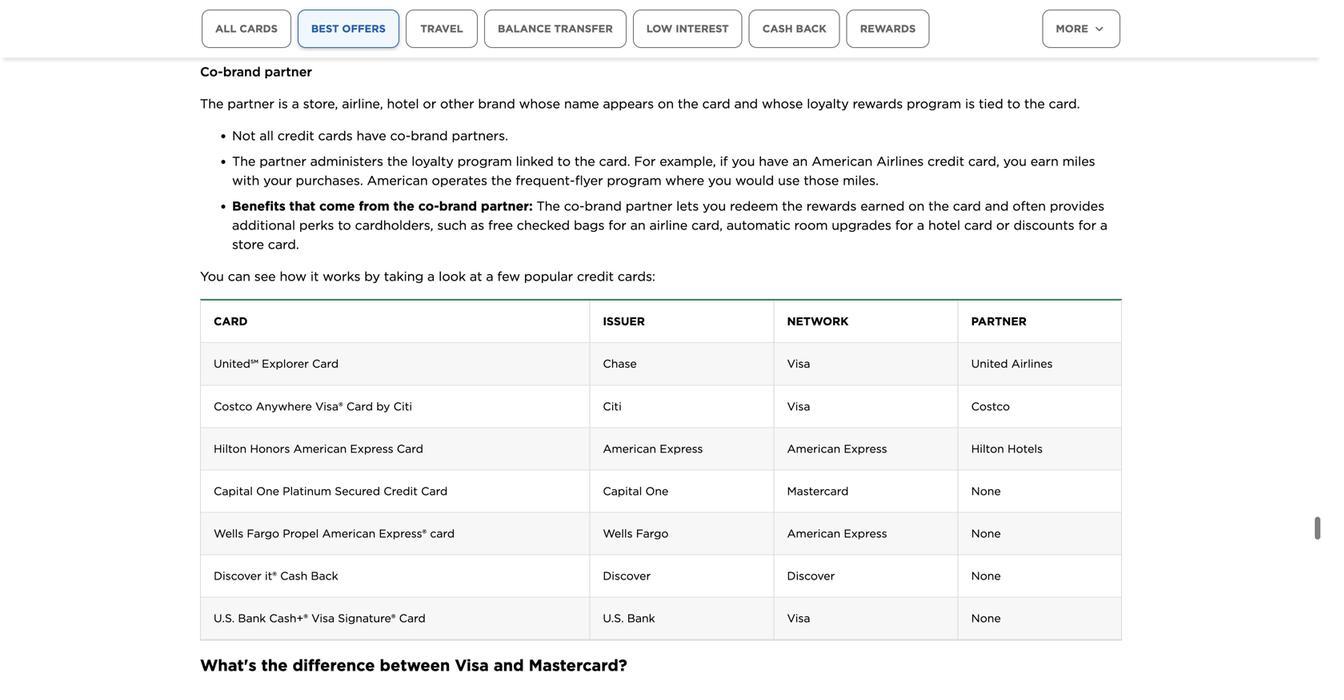 Task type: vqa. For each thing, say whether or not it's contained in the screenshot.
second Fargo from left
yes



Task type: describe. For each thing, give the bounding box(es) containing it.
other
[[440, 11, 474, 27]]

credit up the whether
[[877, 608, 913, 623]]

to right tied
[[1007, 11, 1021, 27]]

low interest
[[647, 22, 729, 35]]

you right if
[[732, 69, 755, 85]]

that down 'all.'
[[1085, 659, 1110, 675]]

cards inside this is one of the most common questions about credit card companies. just about every place that takes credit cards takes both visa and mastercard, with only a couple of exceptions (such as visa-only costco), so consumers are left wondering whether there's a difference at all.
[[917, 608, 952, 623]]

balance transfer link
[[484, 10, 627, 48]]

all inside product offers quick filters tab list
[[215, 22, 236, 35]]

0 vertical spatial of
[[271, 608, 284, 623]]

a right upgrades
[[917, 133, 925, 149]]

one for capital one platinum secured credit card
[[256, 400, 279, 414]]

brand down "travel"
[[411, 43, 448, 59]]

the right low
[[678, 11, 698, 27]]

offers
[[342, 22, 386, 35]]

are inside the most important thing to remember is that neither visa nor mastercard issues credit cards. these companies are just payment networks that
[[912, 659, 932, 675]]

provides
[[1050, 114, 1105, 129]]

credit
[[384, 400, 418, 414]]

that inside this is one of the most common questions about credit card companies. just about every place that takes credit cards takes both visa and mastercard, with only a couple of exceptions (such as visa-only costco), so consumers are left wondering whether there's a difference at all.
[[810, 608, 835, 623]]

brand up partners. at the top left of page
[[478, 11, 515, 27]]

with inside this is one of the most common questions about credit card companies. just about every place that takes credit cards takes both visa and mastercard, with only a couple of exceptions (such as visa-only costco), so consumers are left wondering whether there's a difference at all.
[[277, 627, 305, 643]]

0 vertical spatial have
[[357, 43, 386, 59]]

more button
[[1042, 10, 1121, 48]]

tied
[[979, 11, 1004, 27]]

popular
[[524, 184, 573, 200]]

card
[[214, 230, 248, 244]]

card up credit at the left of page
[[397, 358, 423, 371]]

u.s. for u.s. bank
[[603, 527, 624, 541]]

the most important thing to remember is that neither visa nor mastercard issues credit cards. these companies are just payment networks that
[[200, 659, 1110, 678]]

0 vertical spatial program
[[907, 11, 961, 27]]

honors
[[250, 358, 290, 371]]

visa inside this is one of the most common questions about credit card companies. just about every place that takes credit cards takes both visa and mastercard, with only a couple of exceptions (such as visa-only costco), so consumers are left wondering whether there's a difference at all.
[[1027, 608, 1053, 623]]

bank for u.s. bank
[[627, 527, 655, 541]]

rewards
[[860, 22, 916, 35]]

can
[[228, 184, 250, 200]]

cards.
[[757, 659, 795, 675]]

cash inside product offers quick filters tab list
[[763, 22, 793, 35]]

bank for u.s. bank cash+® visa signature® card
[[238, 527, 266, 541]]

hotels
[[1008, 358, 1043, 371]]

1 about from the left
[[473, 608, 510, 623]]

questions
[[407, 608, 469, 623]]

u.s. for u.s. bank cash+® visa signature® card
[[214, 527, 235, 541]]

not all credit cards have co-brand partners.
[[232, 43, 508, 59]]

card inside this is one of the most common questions about credit card companies. just about every place that takes credit cards takes both visa and mastercard, with only a couple of exceptions (such as visa-only costco), so consumers are left wondering whether there's a difference at all.
[[554, 608, 583, 623]]

brand up such
[[439, 114, 477, 129]]

secured
[[335, 400, 380, 414]]

miles.
[[843, 88, 879, 104]]

1 for from the left
[[609, 133, 627, 149]]

you can see how it works by taking a look at a few popular credit cards:
[[200, 184, 656, 200]]

administers
[[310, 69, 383, 85]]

0 vertical spatial at
[[470, 184, 482, 200]]

3 discover from the left
[[787, 485, 835, 499]]

american express for fargo
[[787, 442, 887, 456]]

united℠
[[214, 273, 258, 286]]

this
[[200, 608, 226, 623]]

visa-
[[543, 627, 575, 643]]

store,
[[303, 11, 338, 27]]

that left neither
[[467, 659, 493, 675]]

all.
[[1071, 627, 1089, 643]]

fargo for wells fargo
[[636, 442, 669, 456]]

costco for costco anywhere visa® card by citi
[[214, 315, 252, 329]]

credit up visa-
[[514, 608, 551, 623]]

card right low
[[702, 11, 730, 27]]

costco for costco
[[971, 315, 1010, 329]]

you left earn at the right
[[1004, 69, 1027, 85]]

for
[[634, 69, 656, 85]]

travel link
[[406, 10, 478, 48]]

an inside the partner administers the loyalty program linked to the card. for example, if you have an american airlines credit card, you earn miles with your purchases. american operates the frequent-flyer program where you would use those miles.
[[793, 69, 808, 85]]

common
[[348, 608, 404, 623]]

free
[[488, 133, 513, 149]]

u.s. bank
[[603, 527, 655, 541]]

see
[[254, 184, 276, 200]]

between
[[380, 572, 450, 591]]

you inside 'the co-brand partner lets you redeem the rewards earned on the card and often provides additional perks to cardholders, such as free checked bags for an airline card, automatic room upgrades for a hotel card or discounts for a store card.'
[[703, 114, 726, 129]]

benefits
[[232, 114, 286, 129]]

credit left 'cards:'
[[577, 184, 614, 200]]

anywhere
[[256, 315, 312, 329]]

wells for wells fargo propel american express® card
[[214, 442, 244, 456]]

card right credit at the left of page
[[421, 400, 448, 414]]

none for visa
[[971, 527, 1001, 541]]

payment
[[963, 659, 1019, 675]]

appears
[[603, 11, 654, 27]]

the up flyer
[[575, 69, 595, 85]]

a left couple
[[340, 627, 347, 643]]

american express for express
[[787, 358, 887, 371]]

wondering
[[802, 627, 869, 643]]

all cards
[[215, 22, 278, 35]]

2 citi from the left
[[603, 315, 622, 329]]

0 vertical spatial by
[[364, 184, 380, 200]]

store
[[232, 152, 264, 168]]

cards:
[[618, 184, 656, 200]]

discover it® cash back
[[214, 485, 338, 499]]

the up the partner:
[[491, 88, 512, 104]]

0 vertical spatial mastercard
[[787, 400, 849, 414]]

the inside this is one of the most common questions about credit card companies. just about every place that takes credit cards takes both visa and mastercard, with only a couple of exceptions (such as visa-only costco), so consumers are left wondering whether there's a difference at all.
[[288, 608, 308, 623]]

partner:
[[481, 114, 533, 129]]

and right 'interest'
[[734, 11, 758, 27]]

a down the provides
[[1100, 133, 1108, 149]]

difference inside this is one of the most common questions about credit card companies. just about every place that takes credit cards takes both visa and mastercard, with only a couple of exceptions (such as visa-only costco), so consumers are left wondering whether there's a difference at all.
[[987, 627, 1051, 643]]

hilton honors american express card
[[214, 358, 423, 371]]

remember
[[384, 659, 450, 675]]

operates
[[432, 88, 487, 104]]

companies
[[840, 659, 909, 675]]

name
[[564, 11, 599, 27]]

a left few
[[486, 184, 494, 200]]

explorer
[[262, 273, 309, 286]]

express®
[[379, 442, 427, 456]]

capital for capital one platinum secured credit card
[[214, 400, 253, 414]]

every
[[733, 608, 768, 623]]

cardholders,
[[355, 133, 433, 149]]

1 vertical spatial cards
[[318, 43, 353, 59]]

the for administers
[[232, 69, 256, 85]]

2 only from the left
[[575, 627, 602, 643]]

low
[[647, 22, 673, 35]]

the down the not all credit cards have co-brand partners.
[[387, 69, 408, 85]]

such
[[437, 133, 467, 149]]

linked
[[516, 69, 554, 85]]

hotel inside 'the co-brand partner lets you redeem the rewards earned on the card and often provides additional perks to cardholders, such as free checked bags for an airline card, automatic room upgrades for a hotel card or discounts for a store card.'
[[928, 133, 961, 149]]

1 horizontal spatial of
[[398, 627, 411, 643]]

the down the use
[[782, 114, 803, 129]]

card right explorer
[[312, 273, 339, 286]]

couple
[[351, 627, 394, 643]]

is inside this is one of the most common questions about credit card companies. just about every place that takes credit cards takes both visa and mastercard, with only a couple of exceptions (such as visa-only costco), so consumers are left wondering whether there's a difference at all.
[[230, 608, 239, 623]]

the left the more
[[1024, 11, 1045, 27]]

transfer
[[554, 22, 613, 35]]

where
[[665, 88, 704, 104]]

2 about from the left
[[692, 608, 730, 623]]

co- inside 'the co-brand partner lets you redeem the rewards earned on the card and often provides additional perks to cardholders, such as free checked bags for an airline card, automatic room upgrades for a hotel card or discounts for a store card.'
[[564, 114, 585, 129]]

a left store,
[[292, 11, 299, 27]]

you down if
[[708, 88, 732, 104]]

come
[[319, 114, 355, 129]]

and up (such
[[494, 572, 524, 591]]

co- for the
[[418, 114, 439, 129]]

and inside 'the co-brand partner lets you redeem the rewards earned on the card and often provides additional perks to cardholders, such as free checked bags for an airline card, automatic room upgrades for a hotel card or discounts for a store card.'
[[985, 114, 1009, 129]]

card. inside the partner administers the loyalty program linked to the card. for example, if you have an american airlines credit card, you earn miles with your purchases. american operates the frequent-flyer program where you would use those miles.
[[599, 69, 630, 85]]

co- for have
[[390, 43, 411, 59]]

is left store,
[[278, 11, 288, 27]]

companies.
[[586, 608, 658, 623]]

the up one
[[261, 572, 288, 591]]

0 vertical spatial card.
[[1049, 11, 1080, 27]]

consumers
[[681, 627, 749, 643]]

if
[[720, 69, 728, 85]]

one
[[243, 608, 267, 623]]

card left often
[[953, 114, 981, 129]]

card. inside 'the co-brand partner lets you redeem the rewards earned on the card and often provides additional perks to cardholders, such as free checked bags for an airline card, automatic room upgrades for a hotel card or discounts for a store card.'
[[268, 152, 299, 168]]

room
[[794, 133, 828, 149]]

most inside this is one of the most common questions about credit card companies. just about every place that takes credit cards takes both visa and mastercard, with only a couple of exceptions (such as visa-only costco), so consumers are left wondering whether there's a difference at all.
[[312, 608, 344, 623]]

best offers link
[[298, 10, 399, 48]]

look
[[439, 184, 466, 200]]

1 citi from the left
[[394, 315, 412, 329]]

low interest link
[[633, 10, 743, 48]]

product offers quick filters tab list
[[202, 10, 988, 93]]

upgrades
[[832, 133, 892, 149]]

0 horizontal spatial program
[[458, 69, 512, 85]]

interest
[[676, 22, 729, 35]]

0 horizontal spatial difference
[[293, 572, 375, 591]]



Task type: locate. For each thing, give the bounding box(es) containing it.
brand up bags
[[585, 114, 622, 129]]

1 horizontal spatial back
[[796, 22, 827, 35]]

only up nor
[[575, 627, 602, 643]]

0 vertical spatial cash
[[763, 22, 793, 35]]

1 horizontal spatial program
[[607, 88, 662, 104]]

2 horizontal spatial cards
[[917, 608, 952, 623]]

card right visa®
[[346, 315, 373, 329]]

nor
[[575, 659, 597, 675]]

is down exceptions
[[453, 659, 463, 675]]

0 horizontal spatial of
[[271, 608, 284, 623]]

fargo left propel
[[247, 442, 279, 456]]

as left free
[[471, 133, 484, 149]]

about
[[473, 608, 510, 623], [692, 608, 730, 623]]

example,
[[660, 69, 716, 85]]

takes up there's
[[956, 608, 989, 623]]

travel
[[420, 22, 463, 35]]

as inside 'the co-brand partner lets you redeem the rewards earned on the card and often provides additional perks to cardholders, such as free checked bags for an airline card, automatic room upgrades for a hotel card or discounts for a store card.'
[[471, 133, 484, 149]]

0 vertical spatial on
[[658, 11, 674, 27]]

1 vertical spatial card,
[[692, 133, 723, 149]]

1 vertical spatial of
[[398, 627, 411, 643]]

an left airline
[[630, 133, 646, 149]]

0 vertical spatial rewards
[[853, 11, 903, 27]]

1 vertical spatial card.
[[599, 69, 630, 85]]

none for mastercard
[[971, 400, 1001, 414]]

mastercard?
[[529, 572, 627, 591]]

back up u.s. bank cash+® visa signature® card
[[311, 485, 338, 499]]

airlines
[[877, 69, 924, 85]]

the for important
[[200, 659, 224, 675]]

brand inside 'the co-brand partner lets you redeem the rewards earned on the card and often provides additional perks to cardholders, such as free checked bags for an airline card, automatic room upgrades for a hotel card or discounts for a store card.'
[[585, 114, 622, 129]]

1 vertical spatial as
[[525, 627, 539, 643]]

1 horizontal spatial an
[[793, 69, 808, 85]]

for right bags
[[609, 133, 627, 149]]

0 horizontal spatial as
[[471, 133, 484, 149]]

1 horizontal spatial for
[[895, 133, 913, 149]]

the right one
[[288, 608, 308, 623]]

1 u.s. from the left
[[214, 527, 235, 541]]

1 horizontal spatial u.s.
[[603, 527, 624, 541]]

not
[[232, 43, 256, 59]]

you right lets
[[703, 114, 726, 129]]

taking
[[384, 184, 424, 200]]

1 horizontal spatial on
[[909, 114, 925, 129]]

bank
[[238, 527, 266, 541], [627, 527, 655, 541]]

1 horizontal spatial or
[[996, 133, 1010, 149]]

visa
[[787, 315, 810, 329], [311, 527, 335, 541], [787, 527, 810, 541], [455, 572, 489, 591], [1027, 608, 1053, 623], [545, 659, 571, 675]]

none for american express
[[971, 442, 1001, 456]]

1 vertical spatial mastercard
[[600, 659, 671, 675]]

1 vertical spatial most
[[227, 659, 259, 675]]

the for brand
[[537, 114, 560, 129]]

bank left cash+®
[[238, 527, 266, 541]]

2 vertical spatial card.
[[268, 152, 299, 168]]

0 horizontal spatial citi
[[394, 315, 412, 329]]

2 wells from the left
[[603, 442, 633, 456]]

0 horizontal spatial co-
[[390, 43, 411, 59]]

2 one from the left
[[645, 400, 669, 414]]

takes
[[839, 608, 873, 623], [956, 608, 989, 623]]

to inside the partner administers the loyalty program linked to the card. for example, if you have an american airlines credit card, you earn miles with your purchases. american operates the frequent-flyer program where you would use those miles.
[[557, 69, 571, 85]]

hilton hotels
[[971, 358, 1043, 371]]

wells fargo
[[603, 442, 669, 456]]

back up those
[[796, 22, 827, 35]]

the right earned
[[929, 114, 949, 129]]

to down come
[[338, 133, 351, 149]]

brand
[[478, 11, 515, 27], [411, 43, 448, 59], [439, 114, 477, 129], [585, 114, 622, 129]]

from
[[359, 114, 390, 129]]

0 horizontal spatial all
[[215, 22, 236, 35]]

partners.
[[452, 43, 508, 59]]

1 horizontal spatial costco
[[971, 315, 1010, 329]]

1 takes from the left
[[839, 608, 873, 623]]

network
[[787, 230, 849, 244]]

2 discover from the left
[[603, 485, 651, 499]]

with
[[232, 88, 260, 104], [277, 627, 305, 643]]

costco up the hilton hotels
[[971, 315, 1010, 329]]

the inside 'the co-brand partner lets you redeem the rewards earned on the card and often provides additional perks to cardholders, such as free checked bags for an airline card, automatic room upgrades for a hotel card or discounts for a store card.'
[[537, 114, 560, 129]]

0 horizontal spatial hilton
[[214, 358, 247, 371]]

0 vertical spatial partner
[[227, 11, 274, 27]]

wells up discover it® cash back at the left
[[214, 442, 244, 456]]

1 horizontal spatial difference
[[987, 627, 1051, 643]]

this is one of the most common questions about credit card companies. just about every place that takes credit cards takes both visa and mastercard, with only a couple of exceptions (such as visa-only costco), so consumers are left wondering whether there's a difference at all.
[[200, 608, 1089, 643]]

card left discounts
[[964, 133, 993, 149]]

and left often
[[985, 114, 1009, 129]]

one for capital one
[[645, 400, 669, 414]]

1 vertical spatial program
[[458, 69, 512, 85]]

are inside this is one of the most common questions about credit card companies. just about every place that takes credit cards takes both visa and mastercard, with only a couple of exceptions (such as visa-only costco), so consumers are left wondering whether there's a difference at all.
[[753, 627, 773, 643]]

rewards inside 'the co-brand partner lets you redeem the rewards earned on the card and often provides additional perks to cardholders, such as free checked bags for an airline card, automatic room upgrades for a hotel card or discounts for a store card.'
[[807, 114, 857, 129]]

partner for is
[[227, 11, 274, 27]]

loyalty left the rewards
[[807, 11, 849, 27]]

credit inside the most important thing to remember is that neither visa nor mastercard issues credit cards. these companies are just payment networks that
[[716, 659, 753, 675]]

1 one from the left
[[256, 400, 279, 414]]

issuer
[[603, 230, 645, 244]]

1 whose from the left
[[519, 11, 560, 27]]

1 horizontal spatial card.
[[599, 69, 630, 85]]

0 horizontal spatial one
[[256, 400, 279, 414]]

hilton for hilton honors american express card
[[214, 358, 247, 371]]

earned
[[861, 114, 905, 129]]

program down partners. at the top left of page
[[458, 69, 512, 85]]

1 vertical spatial have
[[759, 69, 789, 85]]

few
[[497, 184, 520, 200]]

card. down additional in the left top of the page
[[268, 152, 299, 168]]

both
[[993, 608, 1023, 623]]

2 horizontal spatial card.
[[1049, 11, 1080, 27]]

1 horizontal spatial most
[[312, 608, 344, 623]]

0 horizontal spatial back
[[311, 485, 338, 499]]

or left discounts
[[996, 133, 1010, 149]]

2 fargo from the left
[[636, 442, 669, 456]]

2 u.s. from the left
[[603, 527, 624, 541]]

is left tied
[[965, 11, 975, 27]]

your
[[263, 88, 292, 104]]

1 capital from the left
[[214, 400, 253, 414]]

credit down best
[[278, 43, 314, 59]]

on
[[658, 11, 674, 27], [909, 114, 925, 129]]

only up thing at the bottom
[[309, 627, 336, 643]]

0 vertical spatial all
[[215, 22, 236, 35]]

1 vertical spatial difference
[[987, 627, 1051, 643]]

partner up your on the top left of page
[[259, 69, 306, 85]]

signature®
[[338, 527, 396, 541]]

2 horizontal spatial co-
[[564, 114, 585, 129]]

for down earned
[[895, 133, 913, 149]]

balance
[[498, 22, 551, 35]]

american
[[812, 69, 873, 85], [367, 88, 428, 104], [293, 358, 347, 371], [603, 358, 656, 371], [787, 358, 841, 371], [322, 442, 376, 456], [787, 442, 841, 456]]

as inside this is one of the most common questions about credit card companies. just about every place that takes credit cards takes both visa and mastercard, with only a couple of exceptions (such as visa-only costco), so consumers are left wondering whether there's a difference at all.
[[525, 627, 539, 643]]

works
[[323, 184, 361, 200]]

at inside this is one of the most common questions about credit card companies. just about every place that takes credit cards takes both visa and mastercard, with only a couple of exceptions (such as visa-only costco), so consumers are left wondering whether there's a difference at all.
[[1055, 627, 1067, 643]]

or inside 'the co-brand partner lets you redeem the rewards earned on the card and often provides additional perks to cardholders, such as free checked bags for an airline card, automatic room upgrades for a hotel card or discounts for a store card.'
[[996, 133, 1010, 149]]

credit inside the partner administers the loyalty program linked to the card. for example, if you have an american airlines credit card, you earn miles with your purchases. american operates the frequent-flyer program where you would use those miles.
[[928, 69, 965, 85]]

mastercard inside the most important thing to remember is that neither visa nor mastercard issues credit cards. these companies are just payment networks that
[[600, 659, 671, 675]]

lets
[[676, 114, 699, 129]]

card. up miles
[[1049, 11, 1080, 27]]

cash+®
[[269, 527, 308, 541]]

wells for wells fargo
[[603, 442, 633, 456]]

all up not
[[215, 22, 236, 35]]

capital up wells fargo at bottom
[[603, 400, 642, 414]]

would
[[735, 88, 774, 104]]

0 horizontal spatial for
[[609, 133, 627, 149]]

a left look
[[427, 184, 435, 200]]

1 vertical spatial or
[[996, 133, 1010, 149]]

what's
[[200, 572, 257, 591]]

card, down lets
[[692, 133, 723, 149]]

the up "cardholders," on the top of page
[[393, 114, 415, 129]]

by
[[364, 184, 380, 200], [376, 315, 390, 329]]

2 horizontal spatial for
[[1079, 133, 1097, 149]]

have up the use
[[759, 69, 789, 85]]

capital down honors
[[214, 400, 253, 414]]

1 discover from the left
[[214, 485, 262, 499]]

0 horizontal spatial cards
[[240, 22, 278, 35]]

1 horizontal spatial cash
[[763, 22, 793, 35]]

discounts
[[1014, 133, 1075, 149]]

1 horizontal spatial about
[[692, 608, 730, 623]]

1 fargo from the left
[[247, 442, 279, 456]]

0 horizontal spatial are
[[753, 627, 773, 643]]

2 horizontal spatial discover
[[787, 485, 835, 499]]

to inside 'the co-brand partner lets you redeem the rewards earned on the card and often provides additional perks to cardholders, such as free checked bags for an airline card, automatic room upgrades for a hotel card or discounts for a store card.'
[[338, 133, 351, 149]]

issues
[[675, 659, 712, 675]]

flyer
[[575, 88, 603, 104]]

those
[[804, 88, 839, 104]]

2 for from the left
[[895, 133, 913, 149]]

back
[[796, 22, 827, 35], [311, 485, 338, 499]]

cards up not
[[240, 22, 278, 35]]

1 vertical spatial all
[[260, 43, 274, 59]]

1 only from the left
[[309, 627, 336, 643]]

or left other
[[423, 11, 436, 27]]

that up perks
[[289, 114, 316, 129]]

0 vertical spatial or
[[423, 11, 436, 27]]

1 horizontal spatial have
[[759, 69, 789, 85]]

the partner is a store, airline, hotel or other brand whose name appears on the card and whose loyalty rewards program is tied to the card.
[[200, 11, 1080, 27]]

(such
[[487, 627, 521, 643]]

1 vertical spatial partner
[[259, 69, 306, 85]]

the inside the partner administers the loyalty program linked to the card. for example, if you have an american airlines credit card, you earn miles with your purchases. american operates the frequent-flyer program where you would use those miles.
[[232, 69, 256, 85]]

0 vertical spatial hotel
[[387, 11, 419, 27]]

just
[[936, 659, 959, 675]]

1 wells from the left
[[214, 442, 244, 456]]

card, down tied
[[968, 69, 1000, 85]]

1 horizontal spatial are
[[912, 659, 932, 675]]

a
[[292, 11, 299, 27], [917, 133, 925, 149], [1100, 133, 1108, 149], [427, 184, 435, 200], [486, 184, 494, 200], [340, 627, 347, 643], [976, 627, 983, 643]]

an inside 'the co-brand partner lets you redeem the rewards earned on the card and often provides additional perks to cardholders, such as free checked bags for an airline card, automatic room upgrades for a hotel card or discounts for a store card.'
[[630, 133, 646, 149]]

3 none from the top
[[971, 485, 1001, 499]]

by right visa®
[[376, 315, 390, 329]]

0 vertical spatial cards
[[240, 22, 278, 35]]

2 capital from the left
[[603, 400, 642, 414]]

so
[[662, 627, 677, 643]]

bags
[[574, 133, 605, 149]]

1 vertical spatial loyalty
[[412, 69, 454, 85]]

the inside the most important thing to remember is that neither visa nor mastercard issues credit cards. these companies are just payment networks that
[[200, 659, 224, 675]]

2 vertical spatial cards
[[917, 608, 952, 623]]

perks
[[299, 133, 334, 149]]

of right couple
[[398, 627, 411, 643]]

1 horizontal spatial bank
[[627, 527, 655, 541]]

exceptions
[[414, 627, 483, 643]]

wells down "capital one"
[[603, 442, 633, 456]]

with up important
[[277, 627, 305, 643]]

1 hilton from the left
[[214, 358, 247, 371]]

takes up wondering
[[839, 608, 873, 623]]

fargo down "capital one"
[[636, 442, 669, 456]]

0 vertical spatial an
[[793, 69, 808, 85]]

at
[[470, 184, 482, 200], [1055, 627, 1067, 643]]

a right there's
[[976, 627, 983, 643]]

partner
[[227, 11, 274, 27], [259, 69, 306, 85], [626, 114, 673, 129]]

bank up mastercard? at the left bottom of the page
[[627, 527, 655, 541]]

0 vertical spatial with
[[232, 88, 260, 104]]

2 whose from the left
[[762, 11, 803, 27]]

none for discover
[[971, 485, 1001, 499]]

most left common on the left bottom of the page
[[312, 608, 344, 623]]

1 none from the top
[[971, 400, 1001, 414]]

to inside the most important thing to remember is that neither visa nor mastercard issues credit cards. these companies are just payment networks that
[[367, 659, 380, 675]]

0 horizontal spatial costco
[[214, 315, 252, 329]]

credit down consumers
[[716, 659, 753, 675]]

1 costco from the left
[[214, 315, 252, 329]]

u.s. up what's
[[214, 527, 235, 541]]

1 horizontal spatial hotel
[[928, 133, 961, 149]]

loyalty up operates
[[412, 69, 454, 85]]

loyalty
[[807, 11, 849, 27], [412, 69, 454, 85]]

hilton left hotels at the right of the page
[[971, 358, 1004, 371]]

cash back
[[763, 22, 827, 35]]

on inside 'the co-brand partner lets you redeem the rewards earned on the card and often provides additional perks to cardholders, such as free checked bags for an airline card, automatic room upgrades for a hotel card or discounts for a store card.'
[[909, 114, 925, 129]]

credit right airlines
[[928, 69, 965, 85]]

and inside this is one of the most common questions about credit card companies. just about every place that takes credit cards takes both visa and mastercard, with only a couple of exceptions (such as visa-only costco), so consumers are left wondering whether there's a difference at all.
[[1057, 608, 1081, 623]]

4 none from the top
[[971, 527, 1001, 541]]

card right signature®
[[399, 527, 426, 541]]

rewards up airlines
[[853, 11, 903, 27]]

card, inside the partner administers the loyalty program linked to the card. for example, if you have an american airlines credit card, you earn miles with your purchases. american operates the frequent-flyer program where you would use those miles.
[[968, 69, 1000, 85]]

1 horizontal spatial capital
[[603, 400, 642, 414]]

cards up there's
[[917, 608, 952, 623]]

often
[[1013, 114, 1046, 129]]

at left 'all.'
[[1055, 627, 1067, 643]]

1 horizontal spatial discover
[[603, 485, 651, 499]]

program down for
[[607, 88, 662, 104]]

on right the "appears"
[[658, 11, 674, 27]]

1 horizontal spatial all
[[260, 43, 274, 59]]

cards down best
[[318, 43, 353, 59]]

1 horizontal spatial one
[[645, 400, 669, 414]]

0 horizontal spatial on
[[658, 11, 674, 27]]

partner inside the partner administers the loyalty program linked to the card. for example, if you have an american airlines credit card, you earn miles with your purchases. american operates the frequent-flyer program where you would use those miles.
[[259, 69, 306, 85]]

1 horizontal spatial as
[[525, 627, 539, 643]]

fargo for wells fargo propel american express® card
[[247, 442, 279, 456]]

of right one
[[271, 608, 284, 623]]

1 horizontal spatial fargo
[[636, 442, 669, 456]]

2 takes from the left
[[956, 608, 989, 623]]

0 horizontal spatial fargo
[[247, 442, 279, 456]]

card
[[702, 11, 730, 27], [953, 114, 981, 129], [964, 133, 993, 149], [430, 442, 455, 456], [554, 608, 583, 623]]

2 costco from the left
[[971, 315, 1010, 329]]

1 vertical spatial hotel
[[928, 133, 961, 149]]

with up "benefits"
[[232, 88, 260, 104]]

1 bank from the left
[[238, 527, 266, 541]]

1 horizontal spatial card,
[[968, 69, 1000, 85]]

1 vertical spatial with
[[277, 627, 305, 643]]

difference
[[293, 572, 375, 591], [987, 627, 1051, 643]]

mastercard,
[[200, 627, 274, 643]]

capital one
[[603, 400, 669, 414]]

0 horizontal spatial capital
[[214, 400, 253, 414]]

0 horizontal spatial at
[[470, 184, 482, 200]]

card right express®
[[430, 442, 455, 456]]

just
[[662, 608, 688, 623]]

3 for from the left
[[1079, 133, 1097, 149]]

costco down united℠
[[214, 315, 252, 329]]

1 vertical spatial cash
[[280, 485, 308, 499]]

cards inside product offers quick filters tab list
[[240, 22, 278, 35]]

most inside the most important thing to remember is that neither visa nor mastercard issues credit cards. these companies are just payment networks that
[[227, 659, 259, 675]]

1 vertical spatial by
[[376, 315, 390, 329]]

hilton for hilton hotels
[[971, 358, 1004, 371]]

0 horizontal spatial whose
[[519, 11, 560, 27]]

by right the works
[[364, 184, 380, 200]]

are left just
[[912, 659, 932, 675]]

0 horizontal spatial most
[[227, 659, 259, 675]]

partner up not
[[227, 11, 274, 27]]

2 bank from the left
[[627, 527, 655, 541]]

place
[[772, 608, 806, 623]]

are down the every on the right bottom
[[753, 627, 773, 643]]

costco
[[214, 315, 252, 329], [971, 315, 1010, 329]]

partner inside 'the co-brand partner lets you redeem the rewards earned on the card and often provides additional perks to cardholders, such as free checked bags for an airline card, automatic room upgrades for a hotel card or discounts for a store card.'
[[626, 114, 673, 129]]

all
[[215, 22, 236, 35], [260, 43, 274, 59]]

0 horizontal spatial wells
[[214, 442, 244, 456]]

what's the difference between visa and mastercard?
[[200, 572, 627, 591]]

0 horizontal spatial only
[[309, 627, 336, 643]]

co-
[[390, 43, 411, 59], [418, 114, 439, 129], [564, 114, 585, 129]]

the co-brand partner lets you redeem the rewards earned on the card and often provides additional perks to cardholders, such as free checked bags for an airline card, automatic room upgrades for a hotel card or discounts for a store card.
[[232, 114, 1108, 168]]

costco),
[[606, 627, 658, 643]]

0 vertical spatial card,
[[968, 69, 1000, 85]]

the for is
[[200, 11, 224, 27]]

visa inside the most important thing to remember is that neither visa nor mastercard issues credit cards. these companies are just payment networks that
[[545, 659, 571, 675]]

0 horizontal spatial u.s.
[[214, 527, 235, 541]]

citi right visa®
[[394, 315, 412, 329]]

is inside the most important thing to remember is that neither visa nor mastercard issues credit cards. these companies are just payment networks that
[[453, 659, 463, 675]]

cash right the "it®"
[[280, 485, 308, 499]]

partner up airline
[[626, 114, 673, 129]]

rewards down those
[[807, 114, 857, 129]]

1 horizontal spatial co-
[[418, 114, 439, 129]]

1 vertical spatial are
[[912, 659, 932, 675]]

have inside the partner administers the loyalty program linked to the card. for example, if you have an american airlines credit card, you earn miles with your purchases. american operates the frequent-flyer program where you would use those miles.
[[759, 69, 789, 85]]

1 horizontal spatial whose
[[762, 11, 803, 27]]

purchases.
[[296, 88, 363, 104]]

important
[[263, 659, 326, 675]]

card, inside 'the co-brand partner lets you redeem the rewards earned on the card and often provides additional perks to cardholders, such as free checked bags for an airline card, automatic room upgrades for a hotel card or discounts for a store card.'
[[692, 133, 723, 149]]

1 vertical spatial back
[[311, 485, 338, 499]]

is up mastercard,
[[230, 608, 239, 623]]

neither
[[496, 659, 541, 675]]

loyalty inside the partner administers the loyalty program linked to the card. for example, if you have an american airlines credit card, you earn miles with your purchases. american operates the frequent-flyer program where you would use those miles.
[[412, 69, 454, 85]]

how
[[280, 184, 307, 200]]

that up wondering
[[810, 608, 835, 623]]

0 vertical spatial difference
[[293, 572, 375, 591]]

card.
[[1049, 11, 1080, 27], [599, 69, 630, 85], [268, 152, 299, 168]]

1 horizontal spatial mastercard
[[787, 400, 849, 414]]

on right earned
[[909, 114, 925, 129]]

0 horizontal spatial cash
[[280, 485, 308, 499]]

0 horizontal spatial takes
[[839, 608, 873, 623]]

rewards link
[[847, 10, 929, 48]]

2 none from the top
[[971, 442, 1001, 456]]

wells fargo propel american express® card
[[214, 442, 455, 456]]

as left visa-
[[525, 627, 539, 643]]

whose left name
[[519, 11, 560, 27]]

u.s. up mastercard? at the left bottom of the page
[[603, 527, 624, 541]]

1 horizontal spatial citi
[[603, 315, 622, 329]]

thing
[[330, 659, 363, 675]]

card up visa-
[[554, 608, 583, 623]]

0 horizontal spatial card.
[[268, 152, 299, 168]]

partner for administers
[[259, 69, 306, 85]]

and up 'all.'
[[1057, 608, 1081, 623]]

back inside product offers quick filters tab list
[[796, 22, 827, 35]]

1 horizontal spatial loyalty
[[807, 11, 849, 27]]

1 horizontal spatial only
[[575, 627, 602, 643]]

0 horizontal spatial bank
[[238, 527, 266, 541]]

0 horizontal spatial hotel
[[387, 11, 419, 27]]

platinum
[[283, 400, 331, 414]]

with inside the partner administers the loyalty program linked to the card. for example, if you have an american airlines credit card, you earn miles with your purchases. american operates the frequent-flyer program where you would use those miles.
[[232, 88, 260, 104]]

2 hilton from the left
[[971, 358, 1004, 371]]

rewards
[[853, 11, 903, 27], [807, 114, 857, 129]]

at right look
[[470, 184, 482, 200]]

about up (such
[[473, 608, 510, 623]]

to
[[1007, 11, 1021, 27], [557, 69, 571, 85], [338, 133, 351, 149], [367, 659, 380, 675]]

capital for capital one
[[603, 400, 642, 414]]

cards
[[240, 22, 278, 35], [318, 43, 353, 59], [917, 608, 952, 623]]

miles
[[1063, 69, 1095, 85]]

card. left for
[[599, 69, 630, 85]]

1 horizontal spatial takes
[[956, 608, 989, 623]]



